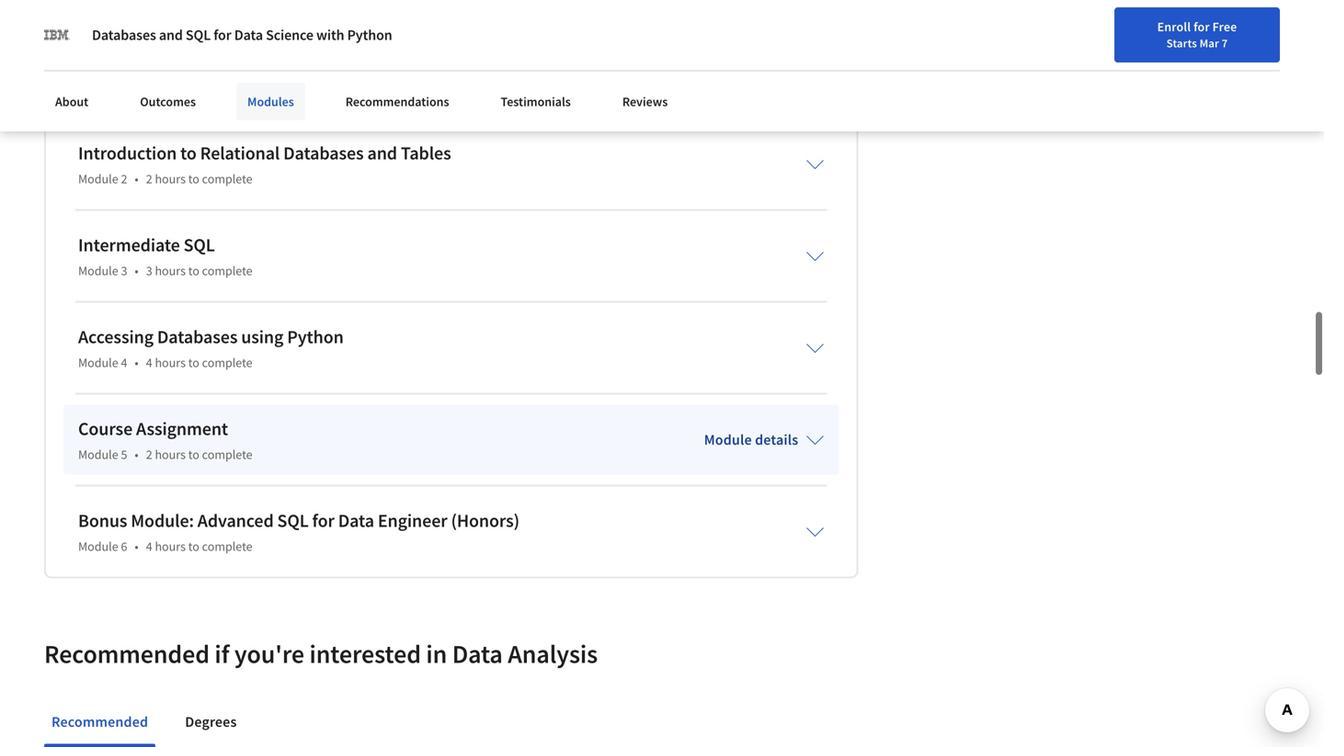 Task type: describe. For each thing, give the bounding box(es) containing it.
(honors)
[[451, 509, 520, 532]]

delete,
[[394, 57, 445, 76]]

• inside course assignment module 5 • 2 hours to complete
[[135, 446, 139, 463]]

for up -
[[214, 26, 231, 44]]

module inside the accessing databases using python module 4 • 4 hours to complete
[[78, 354, 118, 371]]

complete inside 'introduction to relational databases and tables module 2 • 2 hours to complete'
[[202, 170, 253, 187]]

distinct,
[[497, 57, 557, 76]]

find
[[1061, 21, 1085, 38]]

interested
[[310, 638, 421, 670]]

update,
[[338, 57, 391, 76]]

cheat
[[106, 57, 142, 76]]

science
[[266, 26, 314, 44]]

7
[[1222, 36, 1228, 51]]

log in
[[1195, 21, 1227, 38]]

complete inside the accessing databases using python module 4 • 4 hours to complete
[[202, 354, 253, 371]]

databases and sql for data science with python
[[92, 26, 393, 44]]

6
[[121, 538, 127, 555]]

module:
[[131, 509, 194, 532]]

2 3 from the left
[[146, 262, 152, 279]]

outcomes
[[140, 93, 196, 110]]

databases inside the accessing databases using python module 4 • 4 hours to complete
[[157, 325, 238, 348]]

bonus module: advanced sql for data engineer (honors) module 6 • 4 hours to complete
[[78, 509, 520, 555]]

intermediate
[[78, 233, 180, 256]]

limit
[[560, 57, 594, 76]]

sql up basics at the top left of page
[[186, 26, 211, 44]]

sql cheat sheet: basics - select, insert, update, delete, count, distinct, limit • 15 minutes
[[78, 57, 681, 76]]

degrees button
[[178, 700, 244, 744]]

relational
[[200, 141, 280, 164]]

• inside bonus module: advanced sql for data engineer (honors) module 6 • 4 hours to complete
[[135, 538, 139, 555]]

intermediate sql module 3 • 3 hours to complete
[[78, 233, 253, 279]]

hours inside bonus module: advanced sql for data engineer (honors) module 6 • 4 hours to complete
[[155, 538, 186, 555]]

recommended if you're interested in data analysis
[[44, 638, 598, 670]]

0 horizontal spatial databases
[[92, 26, 156, 44]]

career
[[1141, 21, 1176, 38]]

• inside the accessing databases using python module 4 • 4 hours to complete
[[135, 354, 139, 371]]

log in link
[[1185, 18, 1236, 40]]

recommended for recommended if you're interested in data analysis
[[44, 638, 210, 670]]

using
[[241, 325, 284, 348]]

enroll for free starts mar 7
[[1158, 18, 1238, 51]]

course
[[78, 417, 133, 440]]

for inside join for free link
[[1270, 23, 1287, 40]]

advanced
[[198, 509, 274, 532]]

recommendations link
[[335, 83, 460, 121]]

and inside 'introduction to relational databases and tables module 2 • 2 hours to complete'
[[368, 141, 397, 164]]

free for join for free
[[1289, 23, 1314, 40]]

degrees
[[185, 713, 237, 732]]

module inside course assignment module 5 • 2 hours to complete
[[78, 446, 118, 463]]

reviews link
[[612, 83, 679, 121]]

recommendation tabs tab list
[[44, 700, 1281, 748]]

free for enroll for free starts mar 7
[[1213, 18, 1238, 35]]

recommended for recommended
[[52, 713, 148, 732]]

analysis
[[508, 638, 598, 670]]

join for free
[[1243, 23, 1314, 40]]

module details
[[704, 431, 799, 449]]

modules link
[[236, 83, 305, 121]]

select,
[[236, 57, 285, 76]]

find your new career link
[[1052, 18, 1185, 41]]

• inside intermediate sql module 3 • 3 hours to complete
[[135, 262, 139, 279]]

introduction
[[78, 141, 177, 164]]

details
[[755, 431, 799, 449]]

python inside the accessing databases using python module 4 • 4 hours to complete
[[287, 325, 344, 348]]

complete inside intermediate sql module 3 • 3 hours to complete
[[202, 262, 253, 279]]

• left "science"
[[259, 20, 263, 39]]

statement
[[128, 20, 190, 39]]

hours inside course assignment module 5 • 2 hours to complete
[[155, 446, 186, 463]]

new
[[1114, 21, 1138, 38]]

1 3 from the left
[[121, 262, 127, 279]]

0 vertical spatial minutes
[[281, 20, 331, 39]]

sql inside intermediate sql module 3 • 3 hours to complete
[[184, 233, 215, 256]]

module left details
[[704, 431, 752, 449]]

hours inside the accessing databases using python module 4 • 4 hours to complete
[[155, 354, 186, 371]]

• inside 'introduction to relational databases and tables module 2 • 2 hours to complete'
[[135, 170, 139, 187]]

introduction to relational databases and tables module 2 • 2 hours to complete
[[78, 141, 451, 187]]

count,
[[448, 57, 495, 76]]

modules
[[247, 93, 294, 110]]

your
[[1087, 21, 1112, 38]]



Task type: locate. For each thing, give the bounding box(es) containing it.
to left relational
[[180, 141, 197, 164]]

hours inside intermediate sql module 3 • 3 hours to complete
[[155, 262, 186, 279]]

minutes right 15
[[631, 57, 681, 76]]

for
[[1194, 18, 1210, 35], [1270, 23, 1287, 40], [214, 26, 231, 44], [312, 509, 335, 532]]

2 vertical spatial databases
[[157, 325, 238, 348]]

to up assignment
[[188, 354, 200, 371]]

databases down modules
[[283, 141, 364, 164]]

• down introduction
[[135, 170, 139, 187]]

recommendations
[[346, 93, 449, 110]]

about
[[55, 93, 89, 110]]

0 vertical spatial recommended
[[44, 638, 210, 670]]

hours up assignment
[[155, 354, 186, 371]]

tables
[[401, 141, 451, 164]]

sql right advanced
[[277, 509, 309, 532]]

0 vertical spatial data
[[234, 26, 263, 44]]

complete inside course assignment module 5 • 2 hours to complete
[[202, 446, 253, 463]]

for inside bonus module: advanced sql for data engineer (honors) module 6 • 4 hours to complete
[[312, 509, 335, 532]]

2 inside course assignment module 5 • 2 hours to complete
[[146, 446, 152, 463]]

join
[[1243, 23, 1268, 40]]

python
[[347, 26, 393, 44], [287, 325, 344, 348]]

free
[[1213, 18, 1238, 35], [1289, 23, 1314, 40]]

3 hours from the top
[[155, 354, 186, 371]]

• right '6'
[[135, 538, 139, 555]]

0 horizontal spatial python
[[287, 325, 344, 348]]

complete inside bonus module: advanced sql for data engineer (honors) module 6 • 4 hours to complete
[[202, 538, 253, 555]]

hours down introduction
[[155, 170, 186, 187]]

1 vertical spatial 5
[[121, 446, 127, 463]]

accessing
[[78, 325, 154, 348]]

for right advanced
[[312, 509, 335, 532]]

1 horizontal spatial minutes
[[631, 57, 681, 76]]

1 vertical spatial minutes
[[631, 57, 681, 76]]

to inside bonus module: advanced sql for data engineer (honors) module 6 • 4 hours to complete
[[188, 538, 200, 555]]

for up mar
[[1194, 18, 1210, 35]]

outcomes link
[[129, 83, 207, 121]]

• down accessing
[[135, 354, 139, 371]]

module inside 'introduction to relational databases and tables module 2 • 2 hours to complete'
[[78, 170, 118, 187]]

to up the accessing databases using python module 4 • 4 hours to complete
[[188, 262, 200, 279]]

1 hours from the top
[[155, 170, 186, 187]]

to down assignment
[[188, 446, 200, 463]]

1 complete from the top
[[202, 170, 253, 187]]

insert,
[[287, 57, 335, 76]]

data for interested
[[452, 638, 503, 670]]

complete
[[202, 170, 253, 187], [202, 262, 253, 279], [202, 354, 253, 371], [202, 446, 253, 463], [202, 538, 253, 555]]

-
[[228, 57, 233, 76]]

1 horizontal spatial 5
[[271, 20, 278, 39]]

minutes
[[281, 20, 331, 39], [631, 57, 681, 76]]

for inside enroll for free starts mar 7
[[1194, 18, 1210, 35]]

5
[[271, 20, 278, 39], [121, 446, 127, 463]]

15
[[613, 57, 628, 76]]

course assignment module 5 • 2 hours to complete
[[78, 417, 253, 463]]

if
[[215, 638, 229, 670]]

0 horizontal spatial free
[[1213, 18, 1238, 35]]

data for sql
[[338, 509, 374, 532]]

4 hours from the top
[[155, 446, 186, 463]]

2
[[121, 170, 127, 187], [146, 170, 152, 187], [146, 446, 152, 463]]

to
[[180, 141, 197, 164], [188, 170, 200, 187], [188, 262, 200, 279], [188, 354, 200, 371], [188, 446, 200, 463], [188, 538, 200, 555]]

complete down assignment
[[202, 446, 253, 463]]

coursera image
[[22, 15, 139, 44]]

0 horizontal spatial 3
[[121, 262, 127, 279]]

assignment
[[136, 417, 228, 440]]

sql
[[186, 26, 211, 44], [78, 57, 103, 76], [184, 233, 215, 256], [277, 509, 309, 532]]

find your new career
[[1061, 21, 1176, 38]]

1 horizontal spatial databases
[[157, 325, 238, 348]]

module inside bonus module: advanced sql for data engineer (honors) module 6 • 4 hours to complete
[[78, 538, 118, 555]]

hours down intermediate
[[155, 262, 186, 279]]

and
[[159, 26, 183, 44], [368, 141, 397, 164]]

for right join
[[1270, 23, 1287, 40]]

databases up cheat
[[92, 26, 156, 44]]

complete down relational
[[202, 170, 253, 187]]

5 inside course assignment module 5 • 2 hours to complete
[[121, 446, 127, 463]]

1 horizontal spatial python
[[347, 26, 393, 44]]

complete down advanced
[[202, 538, 253, 555]]

data inside bonus module: advanced sql for data engineer (honors) module 6 • 4 hours to complete
[[338, 509, 374, 532]]

• down assignment
[[135, 446, 139, 463]]

module
[[78, 170, 118, 187], [78, 262, 118, 279], [78, 354, 118, 371], [704, 431, 752, 449], [78, 446, 118, 463], [78, 538, 118, 555]]

bonus
[[78, 509, 127, 532]]

testimonials
[[501, 93, 571, 110]]

about link
[[44, 83, 100, 121]]

0 vertical spatial python
[[347, 26, 393, 44]]

• down intermediate
[[135, 262, 139, 279]]

enroll
[[1158, 18, 1192, 35]]

mar
[[1200, 36, 1220, 51]]

1 vertical spatial python
[[287, 325, 344, 348]]

4 complete from the top
[[202, 446, 253, 463]]

1 vertical spatial and
[[368, 141, 397, 164]]

basics
[[187, 57, 225, 76]]

5 hours from the top
[[155, 538, 186, 555]]

module down intermediate
[[78, 262, 118, 279]]

testimonials link
[[490, 83, 582, 121]]

in
[[426, 638, 447, 670]]

to inside the accessing databases using python module 4 • 4 hours to complete
[[188, 354, 200, 371]]

to down outcomes
[[188, 170, 200, 187]]

data left engineer
[[338, 509, 374, 532]]

databases
[[92, 26, 156, 44], [283, 141, 364, 164], [157, 325, 238, 348]]

python right using
[[287, 325, 344, 348]]

log
[[1195, 21, 1214, 38]]

1 vertical spatial databases
[[283, 141, 364, 164]]

data
[[234, 26, 263, 44], [338, 509, 374, 532], [452, 638, 503, 670]]

hours down module:
[[155, 538, 186, 555]]

2 hours from the top
[[155, 262, 186, 279]]

select
[[78, 20, 125, 39]]

hours inside 'introduction to relational databases and tables module 2 • 2 hours to complete'
[[155, 170, 186, 187]]

2 complete from the top
[[202, 262, 253, 279]]

module down introduction
[[78, 170, 118, 187]]

0 horizontal spatial data
[[234, 26, 263, 44]]

module down the course
[[78, 446, 118, 463]]

4 inside bonus module: advanced sql for data engineer (honors) module 6 • 4 hours to complete
[[146, 538, 152, 555]]

2 horizontal spatial databases
[[283, 141, 364, 164]]

sql inside bonus module: advanced sql for data engineer (honors) module 6 • 4 hours to complete
[[277, 509, 309, 532]]

5 down the course
[[121, 446, 127, 463]]

databases inside 'introduction to relational databases and tables module 2 • 2 hours to complete'
[[283, 141, 364, 164]]

to inside course assignment module 5 • 2 hours to complete
[[188, 446, 200, 463]]

sql left cheat
[[78, 57, 103, 76]]

complete up using
[[202, 262, 253, 279]]

with
[[316, 26, 344, 44]]

module inside intermediate sql module 3 • 3 hours to complete
[[78, 262, 118, 279]]

in
[[1217, 21, 1227, 38]]

5 up select,
[[271, 20, 278, 39]]

join for free link
[[1238, 14, 1319, 49]]

you're
[[234, 638, 305, 670]]

recommended inside button
[[52, 713, 148, 732]]

2 vertical spatial data
[[452, 638, 503, 670]]

complete down using
[[202, 354, 253, 371]]

and up sheet:
[[159, 26, 183, 44]]

engineer
[[378, 509, 448, 532]]

and left tables
[[368, 141, 397, 164]]

1 horizontal spatial free
[[1289, 23, 1314, 40]]

3
[[121, 262, 127, 279], [146, 262, 152, 279]]

1 horizontal spatial 3
[[146, 262, 152, 279]]

sql right intermediate
[[184, 233, 215, 256]]

2 horizontal spatial data
[[452, 638, 503, 670]]

•
[[259, 20, 263, 39], [601, 57, 606, 76], [135, 170, 139, 187], [135, 262, 139, 279], [135, 354, 139, 371], [135, 446, 139, 463], [135, 538, 139, 555]]

to down module:
[[188, 538, 200, 555]]

1 horizontal spatial data
[[338, 509, 374, 532]]

0 vertical spatial databases
[[92, 26, 156, 44]]

reviews
[[623, 93, 668, 110]]

1 horizontal spatial and
[[368, 141, 397, 164]]

examples
[[193, 20, 252, 39]]

minutes up "insert,"
[[281, 20, 331, 39]]

accessing databases using python module 4 • 4 hours to complete
[[78, 325, 344, 371]]

databases left using
[[157, 325, 238, 348]]

free up 7
[[1213, 18, 1238, 35]]

starts
[[1167, 36, 1198, 51]]

0 horizontal spatial 5
[[121, 446, 127, 463]]

5 complete from the top
[[202, 538, 253, 555]]

0 horizontal spatial and
[[159, 26, 183, 44]]

0 vertical spatial and
[[159, 26, 183, 44]]

0 vertical spatial 5
[[271, 20, 278, 39]]

hours
[[155, 170, 186, 187], [155, 262, 186, 279], [155, 354, 186, 371], [155, 446, 186, 463], [155, 538, 186, 555]]

None search field
[[262, 11, 566, 48]]

recommended
[[44, 638, 210, 670], [52, 713, 148, 732]]

1 vertical spatial data
[[338, 509, 374, 532]]

module down accessing
[[78, 354, 118, 371]]

module left '6'
[[78, 538, 118, 555]]

data right in
[[452, 638, 503, 670]]

recommended button
[[44, 700, 156, 744]]

4
[[121, 354, 127, 371], [146, 354, 152, 371], [146, 538, 152, 555]]

ibm image
[[44, 22, 70, 48]]

3 complete from the top
[[202, 354, 253, 371]]

sheet:
[[145, 57, 184, 76]]

1 vertical spatial recommended
[[52, 713, 148, 732]]

free right join
[[1289, 23, 1314, 40]]

to inside intermediate sql module 3 • 3 hours to complete
[[188, 262, 200, 279]]

data up select,
[[234, 26, 263, 44]]

select statement examples • 5 minutes
[[78, 20, 331, 39]]

python up update,
[[347, 26, 393, 44]]

hours down assignment
[[155, 446, 186, 463]]

free inside enroll for free starts mar 7
[[1213, 18, 1238, 35]]

• left 15
[[601, 57, 606, 76]]

0 horizontal spatial minutes
[[281, 20, 331, 39]]



Task type: vqa. For each thing, say whether or not it's contained in the screenshot.
Find your New Career
yes



